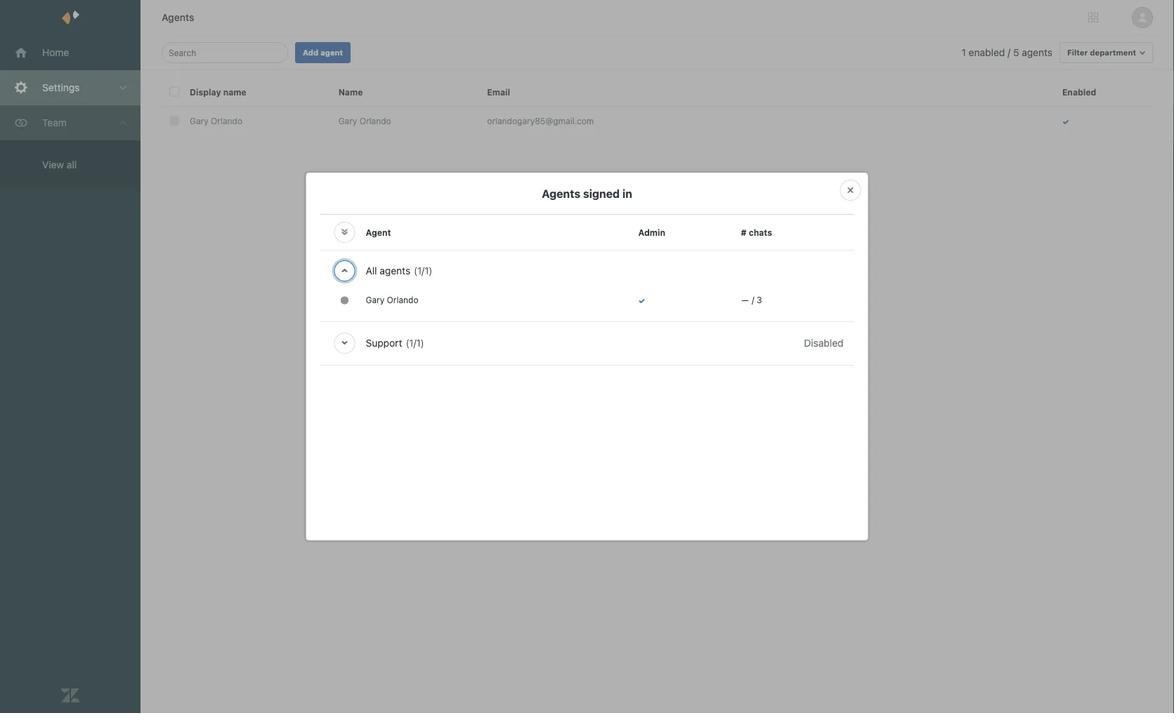 Task type: describe. For each thing, give the bounding box(es) containing it.
display
[[190, 87, 221, 97]]

all agents ( 1/1 )
[[366, 265, 432, 277]]

display name
[[190, 87, 246, 97]]

gary orlando for all agents
[[366, 295, 418, 305]]

1 vertical spatial (
[[406, 338, 409, 349]]

orlando down name
[[360, 116, 391, 126]]

add agent
[[303, 48, 343, 57]]

0 vertical spatial (
[[414, 265, 417, 277]]

team
[[42, 117, 67, 129]]

gary for all agents
[[366, 295, 385, 305]]

admin
[[638, 228, 665, 238]]

enabled
[[1062, 87, 1096, 97]]

1 horizontal spatial agents
[[1022, 47, 1053, 58]]

name
[[338, 87, 363, 97]]

agent
[[366, 228, 391, 238]]

support ( 1/1 )
[[366, 338, 424, 349]]

# chats
[[741, 228, 772, 238]]

0 horizontal spatial agents
[[380, 265, 410, 277]]

agents for agents signed in
[[542, 187, 580, 201]]

Search text field
[[169, 44, 277, 61]]

0 vertical spatial 1/1
[[417, 265, 429, 277]]

signed
[[583, 187, 620, 201]]

all
[[366, 265, 377, 277]]

filter department
[[1067, 48, 1136, 57]]

1 horizontal spatial gary
[[338, 116, 357, 126]]

view
[[42, 159, 64, 171]]



Task type: vqa. For each thing, say whether or not it's contained in the screenshot.
Display name at the top of the page
yes



Task type: locate. For each thing, give the bounding box(es) containing it.
#
[[741, 228, 747, 238]]

gary down name
[[338, 116, 357, 126]]

orlando for all agents
[[387, 295, 418, 305]]

orlando
[[211, 116, 242, 126], [360, 116, 391, 126], [387, 295, 418, 305]]

― / 3
[[741, 295, 762, 305]]

/ left 5
[[1008, 47, 1011, 58]]

agents
[[1022, 47, 1053, 58], [380, 265, 410, 277]]

gary down display
[[190, 116, 209, 126]]

1
[[962, 47, 966, 58]]

)
[[429, 265, 432, 277], [421, 338, 424, 349]]

1 vertical spatial )
[[421, 338, 424, 349]]

5
[[1013, 47, 1019, 58]]

●
[[340, 295, 349, 307]]

0 vertical spatial /
[[1008, 47, 1011, 58]]

gary orlando down the display name
[[190, 116, 242, 126]]

zendesk products image
[[1088, 13, 1098, 22]]

―
[[741, 295, 749, 305]]

agents right 5
[[1022, 47, 1053, 58]]

orlando down 'name'
[[211, 116, 242, 126]]

agents up 'search' text box at the left
[[162, 12, 194, 23]]

( right all
[[414, 265, 417, 277]]

1 vertical spatial 1/1
[[409, 338, 421, 349]]

1 horizontal spatial agents
[[542, 187, 580, 201]]

agent
[[321, 48, 343, 57]]

gary orlando for display name
[[190, 116, 242, 126]]

department
[[1090, 48, 1136, 57]]

name
[[223, 87, 246, 97]]

support
[[366, 338, 402, 349]]

enabled
[[969, 47, 1005, 58]]

1/1 right support
[[409, 338, 421, 349]]

0 horizontal spatial )
[[421, 338, 424, 349]]

1 vertical spatial agents
[[380, 265, 410, 277]]

2 horizontal spatial gary
[[366, 295, 385, 305]]

0 horizontal spatial gary
[[190, 116, 209, 126]]

gary orlando down name
[[338, 116, 391, 126]]

) right all
[[429, 265, 432, 277]]

0 horizontal spatial (
[[406, 338, 409, 349]]

0 vertical spatial agents
[[162, 12, 194, 23]]

email
[[487, 87, 510, 97]]

0 vertical spatial )
[[429, 265, 432, 277]]

add
[[303, 48, 318, 57]]

home
[[42, 47, 69, 58]]

all
[[67, 159, 77, 171]]

orlandogary85@gmail.com
[[487, 116, 594, 126]]

0 horizontal spatial agents
[[162, 12, 194, 23]]

filter department button
[[1060, 42, 1153, 63]]

agents right all
[[380, 265, 410, 277]]

agents
[[162, 12, 194, 23], [542, 187, 580, 201]]

) right support
[[421, 338, 424, 349]]

(
[[414, 265, 417, 277], [406, 338, 409, 349]]

gary for display name
[[190, 116, 209, 126]]

1/1 right all
[[417, 265, 429, 277]]

1 vertical spatial agents
[[542, 187, 580, 201]]

1 vertical spatial /
[[752, 295, 754, 305]]

0 vertical spatial agents
[[1022, 47, 1053, 58]]

agents left signed
[[542, 187, 580, 201]]

filter
[[1067, 48, 1088, 57]]

1 horizontal spatial (
[[414, 265, 417, 277]]

view all
[[42, 159, 77, 171]]

gary
[[190, 116, 209, 126], [338, 116, 357, 126], [366, 295, 385, 305]]

1/1
[[417, 265, 429, 277], [409, 338, 421, 349]]

/
[[1008, 47, 1011, 58], [752, 295, 754, 305]]

3
[[757, 295, 762, 305]]

agents for agents
[[162, 12, 194, 23]]

agents signed in
[[542, 187, 632, 201]]

settings
[[42, 82, 80, 93]]

1 horizontal spatial /
[[1008, 47, 1011, 58]]

gary orlando down all agents ( 1/1 )
[[366, 295, 418, 305]]

chats
[[749, 228, 772, 238]]

disabled
[[804, 338, 844, 349]]

in
[[622, 187, 632, 201]]

gary down all
[[366, 295, 385, 305]]

add agent button
[[295, 42, 351, 63]]

1 horizontal spatial )
[[429, 265, 432, 277]]

( right support
[[406, 338, 409, 349]]

orlando for display name
[[211, 116, 242, 126]]

1 enabled / 5 agents
[[962, 47, 1053, 58]]

/ left 3
[[752, 295, 754, 305]]

orlando down all agents ( 1/1 )
[[387, 295, 418, 305]]

gary orlando
[[190, 116, 242, 126], [338, 116, 391, 126], [366, 295, 418, 305]]

0 horizontal spatial /
[[752, 295, 754, 305]]



